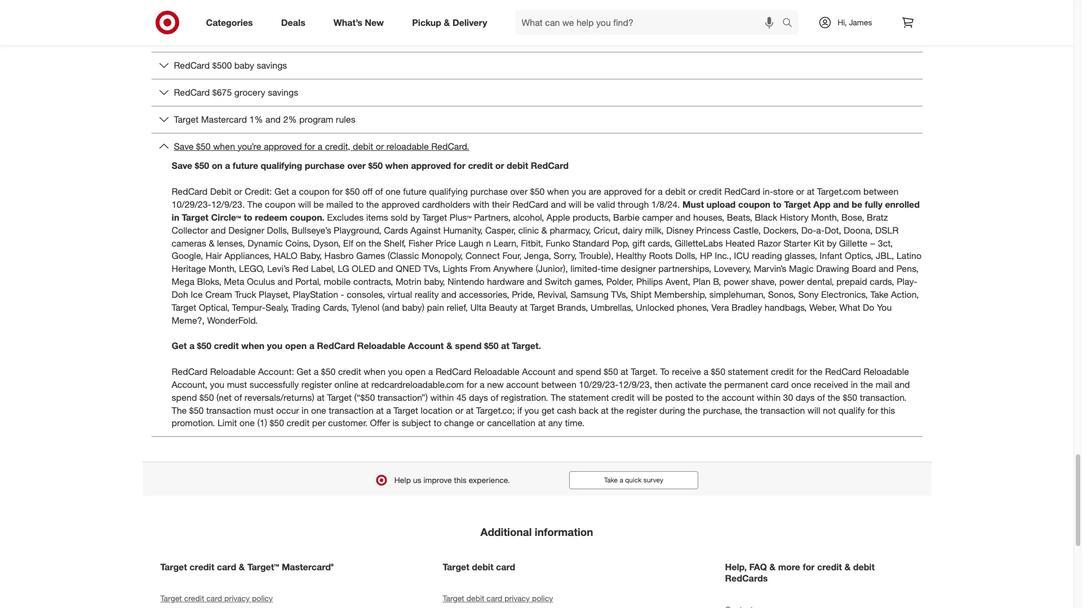 Task type: vqa. For each thing, say whether or not it's contained in the screenshot.
CONTAINS: MILK
no



Task type: describe. For each thing, give the bounding box(es) containing it.
a left new
[[480, 379, 485, 391]]

target inside 'target credit card privacy policy' link
[[160, 594, 182, 604]]

lg
[[338, 263, 349, 275]]

target.co;
[[476, 405, 515, 416]]

0 horizontal spatial spend
[[172, 392, 197, 403]]

0 vertical spatial month,
[[811, 212, 839, 223]]

credit inside redcard debit or credit: get a coupon for $50 off of one future qualifying purchase over $50 when you are approved for a debit or credit redcard in-store or at target.com between 10/29/23-12/9/23. the coupon will be mailed to the approved cardholders with their redcard and will be valid through 1/8/24.
[[699, 186, 722, 197]]

partners,
[[474, 212, 511, 223]]

1 horizontal spatial statement
[[728, 366, 769, 378]]

during
[[660, 405, 685, 416]]

umbrellas,
[[591, 302, 634, 313]]

products,
[[573, 212, 611, 223]]

polder,
[[606, 276, 634, 288]]

1 vertical spatial spend
[[576, 366, 601, 378]]

0 vertical spatial target.
[[512, 341, 541, 352]]

target debit card privacy policy link
[[443, 587, 631, 609]]

to down location
[[434, 418, 442, 429]]

a right account:
[[314, 366, 319, 378]]

simplehuman,
[[710, 289, 766, 300]]

2 days from the left
[[796, 392, 815, 403]]

price
[[436, 238, 456, 249]]

per
[[312, 418, 326, 429]]

or inside dropdown button
[[376, 141, 384, 152]]

for up '45'
[[467, 379, 477, 391]]

a up redcardreloadable.com at the bottom left of the page
[[428, 366, 433, 378]]

successfully
[[250, 379, 299, 391]]

1 horizontal spatial coupon
[[299, 186, 330, 197]]

12/9/23.
[[211, 199, 245, 210]]

1 horizontal spatial tvs,
[[611, 289, 628, 300]]

optical,
[[199, 302, 230, 313]]

be up coupon.
[[314, 199, 324, 210]]

or up the change at left bottom
[[455, 405, 464, 416]]

get inside redcard debit or credit: get a coupon for $50 off of one future qualifying purchase over $50 when you are approved for a debit or credit redcard in-store or at target.com between 10/29/23-12/9/23. the coupon will be mailed to the approved cardholders with their redcard and will be valid through 1/8/24.
[[275, 186, 289, 197]]

to inside redcard debit or credit: get a coupon for $50 off of one future qualifying purchase over $50 when you are approved for a debit or credit redcard in-store or at target.com between 10/29/23-12/9/23. the coupon will be mailed to the approved cardholders with their redcard and will be valid through 1/8/24.
[[356, 199, 364, 210]]

enrolled
[[885, 199, 920, 210]]

portal,
[[295, 276, 321, 288]]

What can we help you find? suggestions appear below search field
[[515, 10, 786, 35]]

you're
[[238, 141, 261, 152]]

meta
[[224, 276, 244, 288]]

offer
[[370, 418, 390, 429]]

qualifying inside redcard debit or credit: get a coupon for $50 off of one future qualifying purchase over $50 when you are approved for a debit or credit redcard in-store or at target.com between 10/29/23-12/9/23. the coupon will be mailed to the approved cardholders with their redcard and will be valid through 1/8/24.
[[429, 186, 468, 197]]

for down transaction.
[[868, 405, 879, 416]]

of down new
[[491, 392, 499, 403]]

future inside redcard debit or credit: get a coupon for $50 off of one future qualifying purchase over $50 when you are approved for a debit or credit redcard in-store or at target.com between 10/29/23-12/9/23. the coupon will be mailed to the approved cardholders with their redcard and will be valid through 1/8/24.
[[403, 186, 427, 197]]

or down target.co;
[[477, 418, 485, 429]]

1 within from the left
[[430, 392, 454, 403]]

deals
[[281, 17, 305, 28]]

mobile
[[324, 276, 351, 288]]

lights
[[443, 263, 468, 275]]

privacy for debit
[[505, 594, 530, 604]]

(net
[[217, 392, 232, 403]]

0 horizontal spatial this
[[454, 476, 467, 486]]

coins,
[[285, 238, 311, 249]]

a down meme?,
[[189, 341, 195, 352]]

for up once
[[797, 366, 808, 378]]

not
[[823, 405, 836, 416]]

redcard up alcohol,
[[513, 199, 549, 210]]

connect
[[466, 251, 500, 262]]

1 vertical spatial must
[[254, 405, 274, 416]]

four,
[[503, 251, 522, 262]]

partnerships,
[[659, 263, 712, 275]]

for up mailed
[[332, 186, 343, 197]]

oled
[[352, 263, 376, 275]]

redcard left debit
[[172, 186, 208, 197]]

1 vertical spatial by
[[827, 238, 837, 249]]

credit inside help, faq & more for credit & debit redcards
[[817, 562, 842, 573]]

and up pride,
[[527, 276, 542, 288]]

baby,
[[424, 276, 445, 288]]

redcard up '45'
[[436, 366, 472, 378]]

a up offer
[[386, 405, 391, 416]]

infant
[[820, 251, 843, 262]]

1 horizontal spatial register
[[627, 405, 657, 416]]

savings for redcard $500 baby savings
[[257, 60, 287, 71]]

razor
[[758, 238, 781, 249]]

approved up sold at the top left of the page
[[382, 199, 420, 210]]

ice
[[191, 289, 203, 300]]

brands,
[[557, 302, 588, 313]]

what's new
[[334, 17, 384, 28]]

45
[[457, 392, 467, 403]]

take inside button
[[604, 477, 618, 485]]

card for target credit card privacy policy
[[206, 594, 222, 604]]

fully
[[865, 199, 883, 210]]

card for target debit card
[[496, 562, 516, 573]]

redcard inside redcard $675 grocery savings "dropdown button"
[[174, 87, 210, 98]]

at down beauty
[[501, 341, 510, 352]]

designer
[[621, 263, 656, 275]]

$500
[[212, 60, 232, 71]]

0 vertical spatial on
[[212, 160, 223, 172]]

card for target credit card & target™ mastercard®
[[217, 562, 236, 573]]

reloadable up new
[[474, 366, 520, 378]]

mega
[[172, 276, 195, 288]]

of right (net
[[234, 392, 242, 403]]

1 horizontal spatial cards,
[[870, 276, 895, 288]]

of up 'not'
[[818, 392, 825, 403]]

tylenol
[[352, 302, 380, 313]]

you right if
[[525, 405, 539, 416]]

0 horizontal spatial must
[[227, 379, 247, 391]]

and right mail
[[895, 379, 910, 391]]

to up designer
[[244, 212, 252, 223]]

reloadable up mail
[[864, 366, 909, 378]]

shelf,
[[384, 238, 406, 249]]

are
[[589, 186, 602, 197]]

a inside dropdown button
[[318, 141, 323, 152]]

to down activate at the bottom
[[696, 392, 704, 403]]

0 horizontal spatial coupon
[[265, 199, 296, 210]]

2 horizontal spatial in
[[851, 379, 858, 391]]

mastercard
[[201, 114, 247, 125]]

redcard $675 grocery savings button
[[151, 79, 923, 106]]

(and
[[382, 302, 400, 313]]

learn,
[[494, 238, 519, 249]]

a up debit
[[225, 160, 230, 172]]

redcard up received
[[825, 366, 861, 378]]

the up purchase, on the bottom of page
[[707, 392, 720, 403]]

must
[[683, 199, 704, 210]]

the down posted
[[688, 405, 701, 416]]

dot,
[[825, 225, 842, 236]]

target credit card privacy policy
[[160, 594, 273, 604]]

limit
[[218, 418, 237, 429]]

approved inside dropdown button
[[264, 141, 302, 152]]

for up 1/8/24.
[[645, 186, 656, 197]]

0 horizontal spatial cards,
[[648, 238, 673, 249]]

0 horizontal spatial by
[[410, 212, 420, 223]]

board
[[852, 263, 876, 275]]

and down circle™
[[211, 225, 226, 236]]

redcard down the save $50 when you're approved for a credit, debit or reloadable redcard. dropdown button
[[531, 160, 569, 172]]

0 vertical spatial over
[[347, 160, 366, 172]]

latino
[[897, 251, 922, 262]]

posted
[[665, 392, 694, 403]]

and up 'relief,'
[[441, 289, 457, 300]]

transaction")
[[378, 392, 428, 403]]

and up cash
[[558, 366, 574, 378]]

redcardreloadable.com
[[371, 379, 464, 391]]

sorry,
[[554, 251, 577, 262]]

phones,
[[677, 302, 709, 313]]

1 vertical spatial one
[[311, 405, 326, 416]]

account,
[[172, 379, 208, 391]]

glasses,
[[785, 251, 817, 262]]

or up their
[[495, 160, 504, 172]]

beauty
[[489, 302, 518, 313]]

the right activate at the bottom
[[709, 379, 722, 391]]

you up redcardreloadable.com at the bottom left of the page
[[388, 366, 403, 378]]

philips
[[636, 276, 663, 288]]

0 horizontal spatial statement
[[569, 392, 609, 403]]

redcard inside redcard $500 baby savings dropdown button
[[174, 60, 210, 71]]

inc.,
[[715, 251, 732, 262]]

kit
[[814, 238, 825, 249]]

at up ("$50
[[361, 379, 369, 391]]

0 vertical spatial open
[[285, 341, 307, 352]]

contracts,
[[353, 276, 393, 288]]

1 transaction from the left
[[206, 405, 251, 416]]

virtual
[[388, 289, 412, 300]]

policy for debit
[[532, 594, 553, 604]]

target inside target mastercard 1% and 2% program rules dropdown button
[[174, 114, 199, 125]]

at down '45'
[[466, 405, 474, 416]]

princess
[[696, 225, 731, 236]]

valid
[[597, 199, 615, 210]]

fitbit,
[[521, 238, 543, 249]]

playset,
[[259, 289, 290, 300]]

halo
[[274, 251, 298, 262]]

be up products, at the top of the page
[[584, 199, 594, 210]]

savings for redcard $675 grocery savings
[[268, 87, 298, 98]]

1 horizontal spatial dolls,
[[676, 251, 698, 262]]

0 horizontal spatial future
[[233, 160, 258, 172]]

when down reloadable
[[385, 160, 409, 172]]

1/8/24.
[[652, 199, 680, 210]]

0 vertical spatial register
[[301, 379, 332, 391]]

through
[[618, 199, 649, 210]]

card inside the redcard reloadable account: get a $50 credit when you open a redcard reloadable account and spend $50 at target. to receive a $50 statement credit for the redcard reloadable account, you must successfully register online at redcardreloadable.com for a new account between 10/29/23-12/9/23, then activate the permanent card once received in the mail and spend $50 (net of reversals/returns) at target ("$50 transaction") within 45 days of registration. the statement credit will be posted to the account within 30 days of the $50 transaction. the $50 transaction must occur in one transaction at a target location or at target.co; if you get cash back at the register during the purchase, the transaction will not qualify for this promotion. limit one (1) $50 credit per customer. offer is subject to change or cancellation at any time.
[[771, 379, 789, 391]]

for down redcard.
[[454, 160, 466, 172]]

10/29/23- inside the redcard reloadable account: get a $50 credit when you open a redcard reloadable account and spend $50 at target. to receive a $50 statement credit for the redcard reloadable account, you must successfully register online at redcardreloadable.com for a new account between 10/29/23-12/9/23, then activate the permanent card once received in the mail and spend $50 (net of reversals/returns) at target ("$50 transaction") within 45 days of registration. the statement credit will be posted to the account within 30 days of the $50 transaction. the $50 transaction must occur in one transaction at a target location or at target.co; if you get cash back at the register during the purchase, the transaction will not qualify for this promotion. limit one (1) $50 credit per customer. offer is subject to change or cancellation at any time.
[[579, 379, 619, 391]]

or right store
[[796, 186, 805, 197]]

approved up through
[[604, 186, 642, 197]]

avent,
[[666, 276, 691, 288]]

at up 12/9/23,
[[621, 366, 629, 378]]

$675
[[212, 87, 232, 98]]

0 horizontal spatial tvs,
[[424, 263, 441, 275]]

at inside redcard debit or credit: get a coupon for $50 off of one future qualifying purchase over $50 when you are approved for a debit or credit redcard in-store or at target.com between 10/29/23-12/9/23. the coupon will be mailed to the approved cardholders with their redcard and will be valid through 1/8/24.
[[807, 186, 815, 197]]

a up coupon.
[[292, 186, 297, 197]]

dyson,
[[313, 238, 341, 249]]

upload
[[707, 199, 736, 210]]

history
[[780, 212, 809, 223]]

approved down redcard.
[[411, 160, 451, 172]]

trading
[[291, 302, 320, 313]]

and inside the must upload coupon to target app and be fully enrolled in target circle™ to redeem coupon.
[[833, 199, 849, 210]]

between inside redcard debit or credit: get a coupon for $50 off of one future qualifying purchase over $50 when you are approved for a debit or credit redcard in-store or at target.com between 10/29/23-12/9/23. the coupon will be mailed to the approved cardholders with their redcard and will be valid through 1/8/24.
[[864, 186, 899, 197]]

purchase inside redcard debit or credit: get a coupon for $50 off of one future qualifying purchase over $50 when you are approved for a debit or credit redcard in-store or at target.com between 10/29/23-12/9/23. the coupon will be mailed to the approved cardholders with their redcard and will be valid through 1/8/24.
[[471, 186, 508, 197]]

you inside redcard debit or credit: get a coupon for $50 off of one future qualifying purchase over $50 when you are approved for a debit or credit redcard in-store or at target.com between 10/29/23-12/9/23. the coupon will be mailed to the approved cardholders with their redcard and will be valid through 1/8/24.
[[572, 186, 586, 197]]

at up offer
[[376, 405, 384, 416]]

redcard up account,
[[172, 366, 208, 378]]

credit:
[[245, 186, 272, 197]]

doh
[[172, 289, 188, 300]]

3ct,
[[878, 238, 893, 249]]

time.
[[565, 418, 585, 429]]

drawing
[[816, 263, 849, 275]]

sold
[[391, 212, 408, 223]]

at up per on the bottom of page
[[317, 392, 325, 403]]

0 horizontal spatial get
[[172, 341, 187, 352]]

reloadable up (net
[[210, 366, 256, 378]]

debit inside dropdown button
[[353, 141, 373, 152]]

store
[[774, 186, 794, 197]]

baby
[[234, 60, 254, 71]]

faq
[[750, 562, 767, 573]]

for inside dropdown button
[[304, 141, 315, 152]]

this inside the redcard reloadable account: get a $50 credit when you open a redcard reloadable account and spend $50 at target. to receive a $50 statement credit for the redcard reloadable account, you must successfully register online at redcardreloadable.com for a new account between 10/29/23-12/9/23, then activate the permanent card once received in the mail and spend $50 (net of reversals/returns) at target ("$50 transaction") within 45 days of registration. the statement credit will be posted to the account within 30 days of the $50 transaction. the $50 transaction must occur in one transaction at a target location or at target.co; if you get cash back at the register during the purchase, the transaction will not qualify for this promotion. limit one (1) $50 credit per customer. offer is subject to change or cancellation at any time.
[[881, 405, 895, 416]]

in-
[[763, 186, 774, 197]]

or up "12/9/23."
[[234, 186, 242, 197]]

circle™
[[211, 212, 241, 223]]

open inside the redcard reloadable account: get a $50 credit when you open a redcard reloadable account and spend $50 at target. to receive a $50 statement credit for the redcard reloadable account, you must successfully register online at redcardreloadable.com for a new account between 10/29/23-12/9/23, then activate the permanent card once received in the mail and spend $50 (net of reversals/returns) at target ("$50 transaction") within 45 days of registration. the statement credit will be posted to the account within 30 days of the $50 transaction. the $50 transaction must occur in one transaction at a target location or at target.co; if you get cash back at the register during the purchase, the transaction will not qualify for this promotion. limit one (1) $50 credit per customer. offer is subject to change or cancellation at any time.
[[405, 366, 426, 378]]

to down store
[[773, 199, 782, 210]]

10/29/23- inside redcard debit or credit: get a coupon for $50 off of one future qualifying purchase over $50 when you are approved for a debit or credit redcard in-store or at target.com between 10/29/23-12/9/23. the coupon will be mailed to the approved cardholders with their redcard and will be valid through 1/8/24.
[[172, 199, 211, 210]]

target. inside the redcard reloadable account: get a $50 credit when you open a redcard reloadable account and spend $50 at target. to receive a $50 statement credit for the redcard reloadable account, you must successfully register online at redcardreloadable.com for a new account between 10/29/23-12/9/23, then activate the permanent card once received in the mail and spend $50 (net of reversals/returns) at target ("$50 transaction") within 45 days of registration. the statement credit will be posted to the account within 30 days of the $50 transaction. the $50 transaction must occur in one transaction at a target location or at target.co; if you get cash back at the register during the purchase, the transaction will not qualify for this promotion. limit one (1) $50 credit per customer. offer is subject to change or cancellation at any time.
[[631, 366, 658, 378]]

magic
[[789, 263, 814, 275]]



Task type: locate. For each thing, give the bounding box(es) containing it.
1 vertical spatial open
[[405, 366, 426, 378]]

castle,
[[733, 225, 761, 236]]

save $50 on a future qualifying purchase over $50 when approved for credit or debit redcard
[[172, 160, 569, 172]]

gift
[[633, 238, 646, 249]]

card down target credit card & target™ mastercard®
[[206, 594, 222, 604]]

cash
[[557, 405, 576, 416]]

2 within from the left
[[757, 392, 781, 403]]

0 horizontal spatial dolls,
[[267, 225, 289, 236]]

coupon up black
[[738, 199, 771, 210]]

account up redcardreloadable.com at the bottom left of the page
[[408, 341, 444, 352]]

statement up the permanent
[[728, 366, 769, 378]]

between inside the redcard reloadable account: get a $50 credit when you open a redcard reloadable account and spend $50 at target. to receive a $50 statement credit for the redcard reloadable account, you must successfully register online at redcardreloadable.com for a new account between 10/29/23-12/9/23, then activate the permanent card once received in the mail and spend $50 (net of reversals/returns) at target ("$50 transaction") within 45 days of registration. the statement credit will be posted to the account within 30 days of the $50 transaction. the $50 transaction must occur in one transaction at a target location or at target.co; if you get cash back at the register during the purchase, the transaction will not qualify for this promotion. limit one (1) $50 credit per customer. offer is subject to change or cancellation at any time.
[[542, 379, 577, 391]]

privacy for credit
[[224, 594, 250, 604]]

1 vertical spatial take
[[604, 477, 618, 485]]

will up coupon.
[[298, 199, 311, 210]]

take a quick survey button
[[569, 472, 699, 490]]

coupon inside the must upload coupon to target app and be fully enrolled in target circle™ to redeem coupon.
[[738, 199, 771, 210]]

the left mail
[[861, 379, 874, 391]]

within up location
[[430, 392, 454, 403]]

target inside target debit card privacy policy link
[[443, 594, 464, 604]]

spend
[[455, 341, 482, 352], [576, 366, 601, 378], [172, 392, 197, 403]]

bratz
[[867, 212, 888, 223]]

debit inside redcard debit or credit: get a coupon for $50 off of one future qualifying purchase over $50 when you are approved for a debit or credit redcard in-store or at target.com between 10/29/23-12/9/23. the coupon will be mailed to the approved cardholders with their redcard and will be valid through 1/8/24.
[[665, 186, 686, 197]]

1 horizontal spatial by
[[827, 238, 837, 249]]

save inside dropdown button
[[174, 141, 194, 152]]

will down 12/9/23,
[[637, 392, 650, 403]]

their
[[492, 199, 510, 210]]

and inside redcard debit or credit: get a coupon for $50 off of one future qualifying purchase over $50 when you are approved for a debit or credit redcard in-store or at target.com between 10/29/23-12/9/23. the coupon will be mailed to the approved cardholders with their redcard and will be valid through 1/8/24.
[[551, 199, 566, 210]]

1 horizontal spatial on
[[356, 238, 366, 249]]

target debit card privacy policy
[[443, 594, 553, 604]]

location
[[421, 405, 453, 416]]

cards, down the board
[[870, 276, 895, 288]]

&
[[444, 17, 450, 28], [542, 225, 547, 236], [209, 238, 215, 249], [446, 341, 453, 352], [239, 562, 245, 573], [770, 562, 776, 573], [845, 562, 851, 573]]

0 horizontal spatial one
[[240, 418, 255, 429]]

redcard down cards,
[[317, 341, 355, 352]]

playstation
[[293, 289, 338, 300]]

the down credit:
[[247, 199, 263, 210]]

cameras
[[172, 238, 206, 249]]

1 days from the left
[[469, 392, 488, 403]]

grocery
[[234, 87, 265, 98]]

0 horizontal spatial target.
[[512, 341, 541, 352]]

quick
[[625, 477, 642, 485]]

be
[[314, 199, 324, 210], [584, 199, 594, 210], [852, 199, 863, 210], [653, 392, 663, 403]]

lenses,
[[217, 238, 245, 249]]

future down you're
[[233, 160, 258, 172]]

0 vertical spatial the
[[247, 199, 263, 210]]

card
[[771, 379, 789, 391], [217, 562, 236, 573], [496, 562, 516, 573], [206, 594, 222, 604], [487, 594, 502, 604]]

10/29/23-
[[172, 199, 211, 210], [579, 379, 619, 391]]

take
[[871, 289, 889, 300], [604, 477, 618, 485]]

1 vertical spatial this
[[454, 476, 467, 486]]

$50 inside dropdown button
[[196, 141, 211, 152]]

coupon.
[[290, 212, 325, 223]]

cards,
[[648, 238, 673, 249], [870, 276, 895, 288]]

one up per on the bottom of page
[[311, 405, 326, 416]]

online
[[334, 379, 359, 391]]

2 vertical spatial the
[[172, 405, 187, 416]]

1 vertical spatial savings
[[268, 87, 298, 98]]

and up "apple"
[[551, 199, 566, 210]]

savings up 2%
[[268, 87, 298, 98]]

truck
[[235, 289, 256, 300]]

the up games
[[369, 238, 381, 249]]

1 vertical spatial 10/29/23-
[[579, 379, 619, 391]]

card up 30
[[771, 379, 789, 391]]

the right the back
[[611, 405, 624, 416]]

to down off
[[356, 199, 364, 210]]

1 horizontal spatial purchase
[[471, 186, 508, 197]]

on up debit
[[212, 160, 223, 172]]

when inside redcard debit or credit: get a coupon for $50 off of one future qualifying purchase over $50 when you are approved for a debit or credit redcard in-store or at target.com between 10/29/23-12/9/23. the coupon will be mailed to the approved cardholders with their redcard and will be valid through 1/8/24.
[[547, 186, 569, 197]]

must up (net
[[227, 379, 247, 391]]

0 horizontal spatial power
[[724, 276, 749, 288]]

weber,
[[810, 302, 837, 313]]

target debit card
[[443, 562, 516, 573]]

when inside dropdown button
[[213, 141, 235, 152]]

must upload coupon to target app and be fully enrolled in target circle™ to redeem coupon.
[[172, 199, 920, 223]]

2 vertical spatial one
[[240, 418, 255, 429]]

save for save $50 when you're approved for a credit, debit or reloadable redcard.
[[174, 141, 194, 152]]

on inside 'excludes items sold by target plus™ partners, alcohol, apple products, barbie camper and houses, beats, black history month, bose, bratz collector and designer dolls, bullseye's playground, cards against humanity, casper, clinic & pharmacy, cricut, dairy milk, disney princess castle, dockers, do-a-dot, doona, dslr cameras & lenses, dynamic coins, dyson, elf on the shelf, fisher price laugh n learn, fitbit, funko standard pop, gift cards, gillettelabs heated razor starter kit by gillette – 3ct, google, hair appliances, halo baby, hasbro games (classic monopoly, connect four, jenga, sorry, trouble), healthy roots dolls, hp inc., icu reading glasses, infant optics, jbl, latino heritage month, lego, levi's red label, lg oled and qned tvs, lights from anywhere (junior), limited-time designer partnerships, lovevery, marvin's magic drawing board and pens, mega bloks, meta oculus and portal, mobile contracts, motrin baby, nintendo hardware and switch games, polder, philips avent, plan b, power shave, power dental, prepaid cards, play- doh ice cream truck playset, playstation - consoles, virtual reality and accessories, pride, revival, samsung tvs, shipt membership, simplehuman, sonos, sony electronics, take action, target optical, tempur-sealy, trading cards, tylenol (and baby) pain relief, ulta beauty at target brands, umbrellas, unlocked phones, vera bradley handbags, weber, what do you meme?, wonderfold.'
[[356, 238, 366, 249]]

over down the credit,
[[347, 160, 366, 172]]

0 horizontal spatial the
[[172, 405, 187, 416]]

1 horizontal spatial must
[[254, 405, 274, 416]]

the inside redcard debit or credit: get a coupon for $50 off of one future qualifying purchase over $50 when you are approved for a debit or credit redcard in-store or at target.com between 10/29/23-12/9/23. the coupon will be mailed to the approved cardholders with their redcard and will be valid through 1/8/24.
[[366, 199, 379, 210]]

take inside 'excludes items sold by target plus™ partners, alcohol, apple products, barbie camper and houses, beats, black history month, bose, bratz collector and designer dolls, bullseye's playground, cards against humanity, casper, clinic & pharmacy, cricut, dairy milk, disney princess castle, dockers, do-a-dot, doona, dslr cameras & lenses, dynamic coins, dyson, elf on the shelf, fisher price laugh n learn, fitbit, funko standard pop, gift cards, gillettelabs heated razor starter kit by gillette – 3ct, google, hair appliances, halo baby, hasbro games (classic monopoly, connect four, jenga, sorry, trouble), healthy roots dolls, hp inc., icu reading glasses, infant optics, jbl, latino heritage month, lego, levi's red label, lg oled and qned tvs, lights from anywhere (junior), limited-time designer partnerships, lovevery, marvin's magic drawing board and pens, mega bloks, meta oculus and portal, mobile contracts, motrin baby, nintendo hardware and switch games, polder, philips avent, plan b, power shave, power dental, prepaid cards, play- doh ice cream truck playset, playstation - consoles, virtual reality and accessories, pride, revival, samsung tvs, shipt membership, simplehuman, sonos, sony electronics, take action, target optical, tempur-sealy, trading cards, tylenol (and baby) pain relief, ulta beauty at target brands, umbrellas, unlocked phones, vera bradley handbags, weber, what do you meme?, wonderfold.'
[[871, 289, 889, 300]]

1 policy from the left
[[252, 594, 273, 604]]

2 vertical spatial get
[[297, 366, 311, 378]]

0 vertical spatial qualifying
[[261, 160, 302, 172]]

you left "are"
[[572, 186, 586, 197]]

between up fully
[[864, 186, 899, 197]]

0 horizontal spatial between
[[542, 379, 577, 391]]

must
[[227, 379, 247, 391], [254, 405, 274, 416]]

collector
[[172, 225, 208, 236]]

and down "levi's"
[[278, 276, 293, 288]]

at inside 'excludes items sold by target plus™ partners, alcohol, apple products, barbie camper and houses, beats, black history month, bose, bratz collector and designer dolls, bullseye's playground, cards against humanity, casper, clinic & pharmacy, cricut, dairy milk, disney princess castle, dockers, do-a-dot, doona, dslr cameras & lenses, dynamic coins, dyson, elf on the shelf, fisher price laugh n learn, fitbit, funko standard pop, gift cards, gillettelabs heated razor starter kit by gillette – 3ct, google, hair appliances, halo baby, hasbro games (classic monopoly, connect four, jenga, sorry, trouble), healthy roots dolls, hp inc., icu reading glasses, infant optics, jbl, latino heritage month, lego, levi's red label, lg oled and qned tvs, lights from anywhere (junior), limited-time designer partnerships, lovevery, marvin's magic drawing board and pens, mega bloks, meta oculus and portal, mobile contracts, motrin baby, nintendo hardware and switch games, polder, philips avent, plan b, power shave, power dental, prepaid cards, play- doh ice cream truck playset, playstation - consoles, virtual reality and accessories, pride, revival, samsung tvs, shipt membership, simplehuman, sonos, sony electronics, take action, target optical, tempur-sealy, trading cards, tylenol (and baby) pain relief, ulta beauty at target brands, umbrellas, unlocked phones, vera bradley handbags, weber, what do you meme?, wonderfold.'
[[520, 302, 528, 313]]

card up target debit card privacy policy
[[496, 562, 516, 573]]

appliances,
[[225, 251, 271, 262]]

0 vertical spatial spend
[[455, 341, 482, 352]]

a up 1/8/24.
[[658, 186, 663, 197]]

you up (net
[[210, 379, 225, 391]]

approved down 2%
[[264, 141, 302, 152]]

credit,
[[325, 141, 350, 152]]

0 vertical spatial dolls,
[[267, 225, 289, 236]]

at left any
[[538, 418, 546, 429]]

0 horizontal spatial in
[[172, 212, 179, 223]]

the up received
[[810, 366, 823, 378]]

open up account:
[[285, 341, 307, 352]]

future up sold at the top left of the page
[[403, 186, 427, 197]]

3 transaction from the left
[[761, 405, 805, 416]]

1 horizontal spatial future
[[403, 186, 427, 197]]

and
[[266, 114, 281, 125], [551, 199, 566, 210], [833, 199, 849, 210], [676, 212, 691, 223], [211, 225, 226, 236], [378, 263, 393, 275], [879, 263, 894, 275], [278, 276, 293, 288], [527, 276, 542, 288], [441, 289, 457, 300], [558, 366, 574, 378], [895, 379, 910, 391]]

the down the permanent
[[745, 405, 758, 416]]

a-
[[817, 225, 825, 236]]

of inside redcard debit or credit: get a coupon for $50 off of one future qualifying purchase over $50 when you are approved for a debit or credit redcard in-store or at target.com between 10/29/23-12/9/23. the coupon will be mailed to the approved cardholders with their redcard and will be valid through 1/8/24.
[[375, 186, 383, 197]]

the up cash
[[551, 392, 566, 403]]

sony
[[799, 289, 819, 300]]

redcard
[[174, 60, 210, 71], [174, 87, 210, 98], [531, 160, 569, 172], [172, 186, 208, 197], [725, 186, 761, 197], [513, 199, 549, 210], [317, 341, 355, 352], [172, 366, 208, 378], [436, 366, 472, 378], [825, 366, 861, 378]]

program
[[299, 114, 333, 125]]

occur
[[276, 405, 299, 416]]

a right receive
[[704, 366, 709, 378]]

0 horizontal spatial policy
[[252, 594, 273, 604]]

1 horizontal spatial spend
[[455, 341, 482, 352]]

0 vertical spatial between
[[864, 186, 899, 197]]

deals link
[[272, 10, 320, 35]]

month, down 'hair'
[[209, 263, 237, 275]]

0 vertical spatial 10/29/23-
[[172, 199, 211, 210]]

designer
[[228, 225, 265, 236]]

prepaid
[[837, 276, 868, 288]]

the
[[247, 199, 263, 210], [551, 392, 566, 403], [172, 405, 187, 416]]

you up account:
[[267, 341, 283, 352]]

cream
[[205, 289, 232, 300]]

policy for credit
[[252, 594, 273, 604]]

at down pride,
[[520, 302, 528, 313]]

get inside the redcard reloadable account: get a $50 credit when you open a redcard reloadable account and spend $50 at target. to receive a $50 statement credit for the redcard reloadable account, you must successfully register online at redcardreloadable.com for a new account between 10/29/23-12/9/23, then activate the permanent card once received in the mail and spend $50 (net of reversals/returns) at target ("$50 transaction") within 45 days of registration. the statement credit will be posted to the account within 30 days of the $50 transaction. the $50 transaction must occur in one transaction at a target location or at target.co; if you get cash back at the register during the purchase, the transaction will not qualify for this promotion. limit one (1) $50 credit per customer. offer is subject to change or cancellation at any time.
[[297, 366, 311, 378]]

samsung
[[571, 289, 609, 300]]

shave,
[[752, 276, 777, 288]]

redcard left "$500"
[[174, 60, 210, 71]]

in right occur
[[302, 405, 309, 416]]

redcards
[[725, 573, 768, 585]]

1 horizontal spatial transaction
[[329, 405, 374, 416]]

will
[[298, 199, 311, 210], [569, 199, 582, 210], [637, 392, 650, 403], [808, 405, 821, 416]]

bullseye's
[[292, 225, 331, 236]]

over
[[347, 160, 366, 172], [511, 186, 528, 197]]

0 vertical spatial take
[[871, 289, 889, 300]]

1 horizontal spatial power
[[780, 276, 805, 288]]

1 vertical spatial account
[[522, 366, 556, 378]]

1 vertical spatial month,
[[209, 263, 237, 275]]

account
[[506, 379, 539, 391], [722, 392, 755, 403]]

1 privacy from the left
[[224, 594, 250, 604]]

card for target debit card privacy policy
[[487, 594, 502, 604]]

1 horizontal spatial target.
[[631, 366, 658, 378]]

1 vertical spatial the
[[551, 392, 566, 403]]

be inside the must upload coupon to target app and be fully enrolled in target circle™ to redeem coupon.
[[852, 199, 863, 210]]

in inside the must upload coupon to target app and be fully enrolled in target circle™ to redeem coupon.
[[172, 212, 179, 223]]

2 horizontal spatial spend
[[576, 366, 601, 378]]

for right "more"
[[803, 562, 815, 573]]

cards,
[[323, 302, 349, 313]]

humanity,
[[443, 225, 483, 236]]

cards, up roots
[[648, 238, 673, 249]]

transaction up limit
[[206, 405, 251, 416]]

between
[[864, 186, 899, 197], [542, 379, 577, 391]]

0 horizontal spatial within
[[430, 392, 454, 403]]

1 horizontal spatial qualifying
[[429, 186, 468, 197]]

1 vertical spatial over
[[511, 186, 528, 197]]

be up bose,
[[852, 199, 863, 210]]

what
[[840, 302, 861, 313]]

0 horizontal spatial account
[[408, 341, 444, 352]]

gillette
[[839, 238, 868, 249]]

0 vertical spatial cards,
[[648, 238, 673, 249]]

0 vertical spatial save
[[174, 141, 194, 152]]

1 horizontal spatial 10/29/23-
[[579, 379, 619, 391]]

savings inside redcard $500 baby savings dropdown button
[[257, 60, 287, 71]]

this down transaction.
[[881, 405, 895, 416]]

gillettelabs
[[675, 238, 723, 249]]

0 vertical spatial in
[[172, 212, 179, 223]]

over inside redcard debit or credit: get a coupon for $50 off of one future qualifying purchase over $50 when you are approved for a debit or credit redcard in-store or at target.com between 10/29/23-12/9/23. the coupon will be mailed to the approved cardholders with their redcard and will be valid through 1/8/24.
[[511, 186, 528, 197]]

at right the back
[[601, 405, 609, 416]]

will left 'not'
[[808, 405, 821, 416]]

monopoly,
[[422, 251, 463, 262]]

0 vertical spatial tvs,
[[424, 263, 441, 275]]

purchase
[[305, 160, 345, 172], [471, 186, 508, 197]]

more
[[778, 562, 801, 573]]

bose,
[[842, 212, 865, 223]]

redcard left $675
[[174, 87, 210, 98]]

a down 'trading'
[[309, 341, 314, 352]]

subject
[[402, 418, 431, 429]]

1 vertical spatial tvs,
[[611, 289, 628, 300]]

dynamic
[[248, 238, 283, 249]]

0 vertical spatial account
[[506, 379, 539, 391]]

tvs, up baby,
[[424, 263, 441, 275]]

register down 12/9/23,
[[627, 405, 657, 416]]

mailed
[[326, 199, 353, 210]]

elf
[[343, 238, 353, 249]]

card inside target debit card privacy policy link
[[487, 594, 502, 604]]

the down received
[[828, 392, 841, 403]]

for inside help, faq & more for credit & debit redcards
[[803, 562, 815, 573]]

reality
[[415, 289, 439, 300]]

days
[[469, 392, 488, 403], [796, 392, 815, 403]]

disney
[[667, 225, 694, 236]]

between up cash
[[542, 379, 577, 391]]

2 vertical spatial spend
[[172, 392, 197, 403]]

0 horizontal spatial qualifying
[[261, 160, 302, 172]]

one right off
[[386, 186, 401, 197]]

change
[[444, 418, 474, 429]]

0 vertical spatial purchase
[[305, 160, 345, 172]]

at up app
[[807, 186, 815, 197]]

one left (1)
[[240, 418, 255, 429]]

limited-
[[571, 263, 601, 275]]

heritage
[[172, 263, 206, 275]]

1 horizontal spatial one
[[311, 405, 326, 416]]

camper
[[642, 212, 673, 223]]

of right off
[[375, 186, 383, 197]]

1 power from the left
[[724, 276, 749, 288]]

reloadable down '(and'
[[357, 341, 406, 352]]

and up disney
[[676, 212, 691, 223]]

1 horizontal spatial over
[[511, 186, 528, 197]]

1 vertical spatial in
[[851, 379, 858, 391]]

activate
[[675, 379, 707, 391]]

0 horizontal spatial open
[[285, 341, 307, 352]]

one inside redcard debit or credit: get a coupon for $50 off of one future qualifying purchase over $50 when you are approved for a debit or credit redcard in-store or at target.com between 10/29/23-12/9/23. the coupon will be mailed to the approved cardholders with their redcard and will be valid through 1/8/24.
[[386, 186, 401, 197]]

0 vertical spatial account
[[408, 341, 444, 352]]

or up the must
[[688, 186, 697, 197]]

1 horizontal spatial days
[[796, 392, 815, 403]]

funko
[[546, 238, 570, 249]]

1 vertical spatial between
[[542, 379, 577, 391]]

2 horizontal spatial coupon
[[738, 199, 771, 210]]

2 privacy from the left
[[505, 594, 530, 604]]

save for save $50 on a future qualifying purchase over $50 when approved for credit or debit redcard
[[172, 160, 192, 172]]

save $50 when you're approved for a credit, debit or reloadable redcard.
[[174, 141, 469, 152]]

dolls, up partnerships,
[[676, 251, 698, 262]]

houses,
[[693, 212, 725, 223]]

dolls, down redeem
[[267, 225, 289, 236]]

alcohol,
[[513, 212, 544, 223]]

1 vertical spatial dolls,
[[676, 251, 698, 262]]

power up simplehuman,
[[724, 276, 749, 288]]

days down once
[[796, 392, 815, 403]]

the inside 'excludes items sold by target plus™ partners, alcohol, apple products, barbie camper and houses, beats, black history month, bose, bratz collector and designer dolls, bullseye's playground, cards against humanity, casper, clinic & pharmacy, cricut, dairy milk, disney princess castle, dockers, do-a-dot, doona, dslr cameras & lenses, dynamic coins, dyson, elf on the shelf, fisher price laugh n learn, fitbit, funko standard pop, gift cards, gillettelabs heated razor starter kit by gillette – 3ct, google, hair appliances, halo baby, hasbro games (classic monopoly, connect four, jenga, sorry, trouble), healthy roots dolls, hp inc., icu reading glasses, infant optics, jbl, latino heritage month, lego, levi's red label, lg oled and qned tvs, lights from anywhere (junior), limited-time designer partnerships, lovevery, marvin's magic drawing board and pens, mega bloks, meta oculus and portal, mobile contracts, motrin baby, nintendo hardware and switch games, polder, philips avent, plan b, power shave, power dental, prepaid cards, play- doh ice cream truck playset, playstation - consoles, virtual reality and accessories, pride, revival, samsung tvs, shipt membership, simplehuman, sonos, sony electronics, take action, target optical, tempur-sealy, trading cards, tylenol (and baby) pain relief, ulta beauty at target brands, umbrellas, unlocked phones, vera bradley handbags, weber, what do you meme?, wonderfold.'
[[369, 238, 381, 249]]

2 transaction from the left
[[329, 405, 374, 416]]

1 vertical spatial future
[[403, 186, 427, 197]]

a inside button
[[620, 477, 624, 485]]

0 horizontal spatial purchase
[[305, 160, 345, 172]]

1 horizontal spatial in
[[302, 405, 309, 416]]

play-
[[897, 276, 918, 288]]

dslr
[[876, 225, 899, 236]]

be inside the redcard reloadable account: get a $50 credit when you open a redcard reloadable account and spend $50 at target. to receive a $50 statement credit for the redcard reloadable account, you must successfully register online at redcardreloadable.com for a new account between 10/29/23-12/9/23, then activate the permanent card once received in the mail and spend $50 (net of reversals/returns) at target ("$50 transaction") within 45 days of registration. the statement credit will be posted to the account within 30 days of the $50 transaction. the $50 transaction must occur in one transaction at a target location or at target.co; if you get cash back at the register during the purchase, the transaction will not qualify for this promotion. limit one (1) $50 credit per customer. offer is subject to change or cancellation at any time.
[[653, 392, 663, 403]]

1 vertical spatial target.
[[631, 366, 658, 378]]

experience.
[[469, 476, 510, 486]]

on right elf
[[356, 238, 366, 249]]

within left 30
[[757, 392, 781, 403]]

1 horizontal spatial open
[[405, 366, 426, 378]]

month, down app
[[811, 212, 839, 223]]

2 horizontal spatial get
[[297, 366, 311, 378]]

12/9/23,
[[619, 379, 652, 391]]

0 vertical spatial by
[[410, 212, 420, 223]]

1 horizontal spatial get
[[275, 186, 289, 197]]

1 vertical spatial account
[[722, 392, 755, 403]]

oculus
[[247, 276, 275, 288]]

will up "apple"
[[569, 199, 582, 210]]

1 horizontal spatial month,
[[811, 212, 839, 223]]

1 horizontal spatial within
[[757, 392, 781, 403]]

debit inside help, faq & more for credit & debit redcards
[[854, 562, 875, 573]]

categories link
[[196, 10, 267, 35]]

redcard debit or credit: get a coupon for $50 off of one future qualifying purchase over $50 when you are approved for a debit or credit redcard in-store or at target.com between 10/29/23-12/9/23. the coupon will be mailed to the approved cardholders with their redcard and will be valid through 1/8/24.
[[172, 186, 899, 210]]

0 vertical spatial get
[[275, 186, 289, 197]]

and up contracts,
[[378, 263, 393, 275]]

you
[[877, 302, 892, 313]]

and inside target mastercard 1% and 2% program rules dropdown button
[[266, 114, 281, 125]]

1 vertical spatial get
[[172, 341, 187, 352]]

savings inside redcard $675 grocery savings "dropdown button"
[[268, 87, 298, 98]]

by right sold at the top left of the page
[[410, 212, 420, 223]]

to
[[356, 199, 364, 210], [773, 199, 782, 210], [244, 212, 252, 223], [696, 392, 704, 403], [434, 418, 442, 429]]

0 horizontal spatial privacy
[[224, 594, 250, 604]]

privacy down target credit card & target™ mastercard®
[[224, 594, 250, 604]]

a left the credit,
[[318, 141, 323, 152]]

2 policy from the left
[[532, 594, 553, 604]]

1 vertical spatial statement
[[569, 392, 609, 403]]

relief,
[[447, 302, 468, 313]]

1 vertical spatial on
[[356, 238, 366, 249]]

back
[[579, 405, 599, 416]]

and down jbl, on the right top of the page
[[879, 263, 894, 275]]

2 vertical spatial in
[[302, 405, 309, 416]]

electronics,
[[821, 289, 868, 300]]

when inside the redcard reloadable account: get a $50 credit when you open a redcard reloadable account and spend $50 at target. to receive a $50 statement credit for the redcard reloadable account, you must successfully register online at redcardreloadable.com for a new account between 10/29/23-12/9/23, then activate the permanent card once received in the mail and spend $50 (net of reversals/returns) at target ("$50 transaction") within 45 days of registration. the statement credit will be posted to the account within 30 days of the $50 transaction. the $50 transaction must occur in one transaction at a target location or at target.co; if you get cash back at the register during the purchase, the transaction will not qualify for this promotion. limit one (1) $50 credit per customer. offer is subject to change or cancellation at any time.
[[364, 366, 386, 378]]

and right 1%
[[266, 114, 281, 125]]

when down wonderfold.
[[241, 341, 265, 352]]

1 horizontal spatial policy
[[532, 594, 553, 604]]

the inside redcard debit or credit: get a coupon for $50 off of one future qualifying purchase over $50 when you are approved for a debit or credit redcard in-store or at target.com between 10/29/23-12/9/23. the coupon will be mailed to the approved cardholders with their redcard and will be valid through 1/8/24.
[[247, 199, 263, 210]]

the up the items
[[366, 199, 379, 210]]

redcard up upload
[[725, 186, 761, 197]]

when up ("$50
[[364, 366, 386, 378]]

0 horizontal spatial on
[[212, 160, 223, 172]]

2 horizontal spatial the
[[551, 392, 566, 403]]

get right credit:
[[275, 186, 289, 197]]

2 power from the left
[[780, 276, 805, 288]]

1 vertical spatial save
[[172, 160, 192, 172]]

0 vertical spatial one
[[386, 186, 401, 197]]

card inside 'target credit card privacy policy' link
[[206, 594, 222, 604]]

account inside the redcard reloadable account: get a $50 credit when you open a redcard reloadable account and spend $50 at target. to receive a $50 statement credit for the redcard reloadable account, you must successfully register online at redcardreloadable.com for a new account between 10/29/23-12/9/23, then activate the permanent card once received in the mail and spend $50 (net of reversals/returns) at target ("$50 transaction") within 45 days of registration. the statement credit will be posted to the account within 30 days of the $50 transaction. the $50 transaction must occur in one transaction at a target location or at target.co; if you get cash back at the register during the purchase, the transaction will not qualify for this promotion. limit one (1) $50 credit per customer. offer is subject to change or cancellation at any time.
[[522, 366, 556, 378]]

1 vertical spatial register
[[627, 405, 657, 416]]



